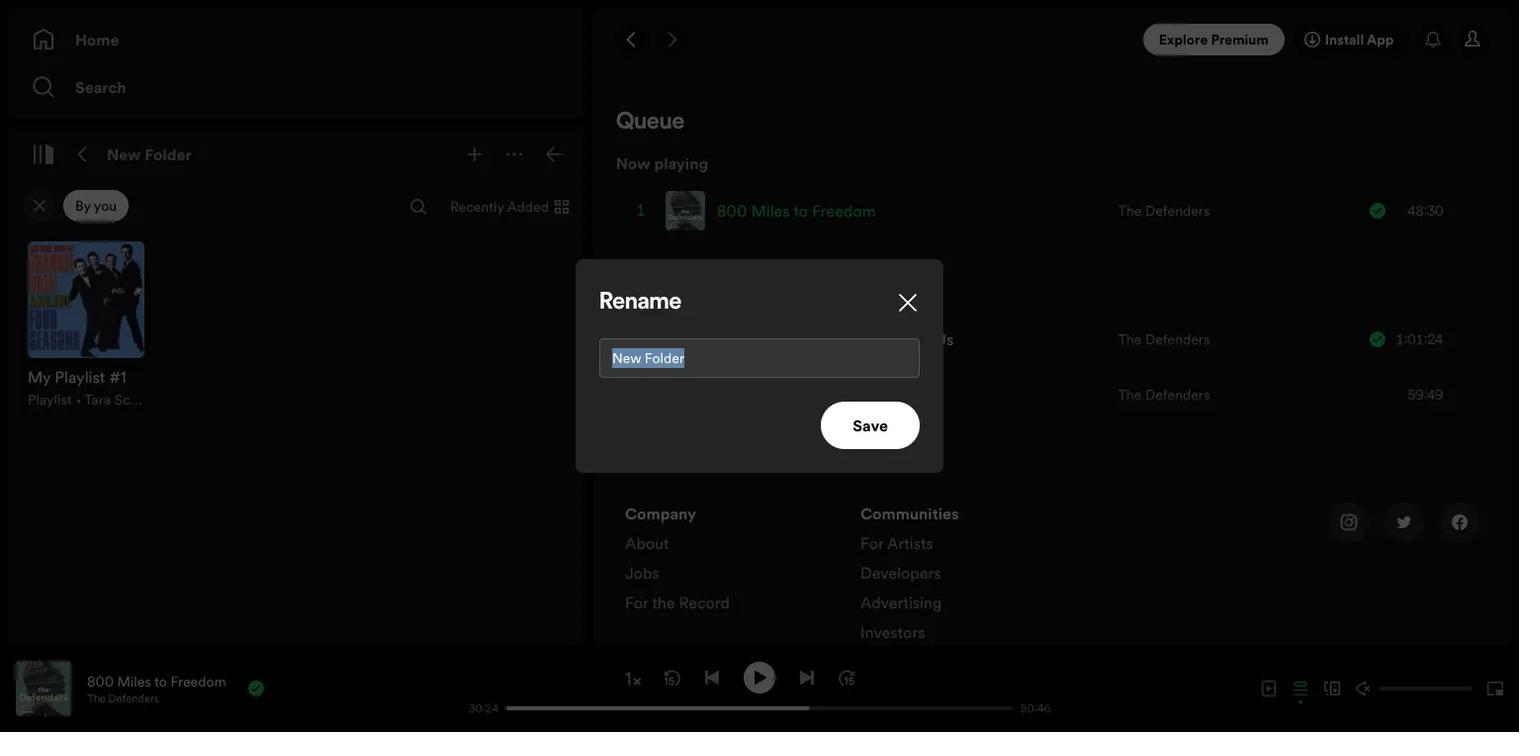 Task type: locate. For each thing, give the bounding box(es) containing it.
the
[[1118, 201, 1142, 221], [853, 328, 880, 350], [1118, 329, 1142, 349], [1118, 385, 1142, 405], [87, 691, 106, 706]]

0 vertical spatial for
[[861, 532, 884, 554]]

the
[[652, 592, 675, 613]]

for left "the"
[[625, 592, 649, 613]]

next image
[[799, 669, 815, 685]]

home link
[[32, 20, 562, 59]]

twitter image
[[1397, 514, 1413, 530]]

1 list from the left
[[625, 503, 837, 621]]

go forward image
[[664, 32, 679, 47]]

new folder button
[[103, 139, 196, 170]]

0 vertical spatial the defenders
[[1118, 201, 1210, 221]]

list containing communities
[[861, 503, 1073, 673]]

developers
[[861, 562, 942, 584]]

freedom
[[812, 200, 876, 222], [171, 671, 226, 691]]

2 list from the left
[[861, 503, 1073, 673]]

explore premium button
[[1144, 24, 1285, 55]]

instagram image
[[1342, 514, 1357, 530]]

2 vertical spatial the defenders
[[1118, 385, 1210, 405]]

seen
[[814, 328, 850, 350]]

1 vertical spatial to
[[154, 671, 167, 691]]

by
[[75, 196, 91, 216]]

developers link
[[861, 562, 942, 592]]

1 vertical spatial freedom
[[171, 671, 226, 691]]

player controls element
[[459, 661, 1061, 716]]

1 horizontal spatial freedom
[[812, 200, 876, 222]]

top bar and user menu element
[[594, 8, 1512, 71]]

freedom for 800 miles to freedom
[[812, 200, 876, 222]]

for
[[861, 532, 884, 554], [625, 592, 649, 613]]

0 horizontal spatial 800
[[87, 671, 114, 691]]

defenders
[[1146, 201, 1210, 221], [1146, 329, 1210, 349], [1146, 385, 1210, 405], [108, 691, 159, 706]]

0 horizontal spatial for
[[625, 592, 649, 613]]

app
[[1367, 30, 1394, 49]]

1:01:24 cell
[[1371, 313, 1472, 366]]

none text field inside edit details "dialog"
[[600, 338, 920, 378]]

miles inside cell
[[751, 200, 790, 222]]

2 the defenders from the top
[[1118, 329, 1210, 349]]

home
[[75, 29, 119, 50]]

next
[[616, 281, 651, 303]]

0 vertical spatial freedom
[[812, 200, 876, 222]]

the defenders link for joy is resistance
[[1118, 385, 1210, 405]]

0 horizontal spatial miles
[[117, 671, 151, 691]]

the inside cell
[[853, 328, 880, 350]]

they
[[717, 328, 752, 350]]

the defenders
[[1118, 201, 1210, 221], [1118, 329, 1210, 349], [1118, 385, 1210, 405]]

cell
[[634, 368, 650, 421]]

0 horizontal spatial freedom
[[171, 671, 226, 691]]

miles inside 800 miles to freedom the defenders
[[117, 671, 151, 691]]

to inside cell
[[794, 200, 808, 222]]

queue
[[616, 111, 685, 135]]

1 horizontal spatial to
[[794, 200, 808, 222]]

the defenders link
[[1118, 201, 1210, 221], [1118, 329, 1210, 349], [1118, 385, 1210, 405], [87, 691, 159, 706]]

800 for 800 miles to freedom
[[717, 200, 747, 222]]

800 inside 800 miles to freedom the defenders
[[87, 671, 114, 691]]

to inside 800 miles to freedom the defenders
[[154, 671, 167, 691]]

last
[[884, 328, 914, 350]]

install app link
[[1293, 24, 1410, 55]]

now
[[616, 152, 651, 174]]

0 vertical spatial miles
[[751, 200, 790, 222]]

0 horizontal spatial list
[[625, 503, 837, 621]]

for the record link
[[625, 592, 730, 621]]

miles
[[751, 200, 790, 222], [117, 671, 151, 691]]

for left artists
[[861, 532, 884, 554]]

1 horizontal spatial 800
[[717, 200, 747, 222]]

advertising
[[861, 592, 942, 613]]

is
[[746, 384, 758, 406]]

main element
[[8, 8, 586, 645]]

800
[[717, 200, 747, 222], [87, 671, 114, 691]]

1 vertical spatial miles
[[117, 671, 151, 691]]

rename
[[600, 291, 682, 315]]

clear filters image
[[32, 198, 47, 214]]

freedom inside 800 miles to freedom the defenders
[[171, 671, 226, 691]]

48:30
[[1408, 201, 1444, 221]]

1 horizontal spatial miles
[[751, 200, 790, 222]]

you
[[94, 196, 117, 216]]

50:46
[[1021, 701, 1051, 716]]

to
[[794, 200, 808, 222], [154, 671, 167, 691]]

freedom inside 800 miles to freedom cell
[[812, 200, 876, 222]]

1 the defenders from the top
[[1118, 201, 1210, 221]]

artists
[[888, 532, 934, 554]]

800 inside 800 miles to freedom cell
[[717, 200, 747, 222]]

0 vertical spatial to
[[794, 200, 808, 222]]

0 vertical spatial 800
[[717, 200, 747, 222]]

for artists link
[[861, 532, 934, 562]]

1 horizontal spatial list
[[861, 503, 1073, 673]]

jobs
[[625, 562, 660, 584]]

volume off image
[[1356, 681, 1372, 697]]

1 vertical spatial 800
[[87, 671, 114, 691]]

previous image
[[704, 669, 720, 685]]

1 horizontal spatial for
[[861, 532, 884, 554]]

None text field
[[600, 338, 920, 378]]

none search field inside 'main' element
[[403, 191, 434, 223]]

•
[[75, 390, 81, 410]]

search in your library image
[[411, 199, 427, 215]]

defenders for 800 miles to freedom
[[1146, 201, 1210, 221]]

800 miles to freedom
[[717, 200, 876, 222]]

playing
[[654, 152, 709, 174]]

None search field
[[403, 191, 434, 223]]

1 vertical spatial for
[[625, 592, 649, 613]]

list
[[625, 503, 837, 621], [861, 503, 1073, 673]]

now playing: 800 miles to freedom by the defenders footer
[[16, 661, 459, 716]]

the for joy is resistance
[[1118, 385, 1142, 405]]

1 vertical spatial the defenders
[[1118, 329, 1210, 349]]

the for they haven't seen the last of us
[[1118, 329, 1142, 349]]

800 miles to freedom cell
[[666, 184, 884, 237]]

defenders for joy is resistance
[[1146, 385, 1210, 405]]

play image
[[752, 669, 768, 685]]

0 horizontal spatial to
[[154, 671, 167, 691]]

search
[[75, 76, 126, 98]]



Task type: describe. For each thing, give the bounding box(es) containing it.
folder
[[145, 143, 192, 165]]

to for 800 miles to freedom the defenders
[[154, 671, 167, 691]]

the for 800 miles to freedom
[[1118, 201, 1142, 221]]

record
[[679, 592, 730, 613]]

of
[[918, 328, 932, 350]]

about
[[625, 532, 669, 554]]

miles for 800 miles to freedom
[[751, 200, 790, 222]]

joy is resistance
[[717, 384, 838, 406]]

save button
[[821, 402, 920, 449]]

resistance
[[762, 384, 838, 406]]

30:24
[[469, 701, 499, 716]]

the defenders link for they haven't seen the last of us
[[1118, 329, 1210, 349]]

the defenders for freedom
[[1118, 201, 1210, 221]]

they haven't seen the last of us cell
[[666, 313, 962, 366]]

company about jobs for the record
[[625, 503, 730, 613]]

what's new image
[[1426, 32, 1442, 47]]

playlist •
[[28, 390, 84, 410]]

By you checkbox
[[63, 190, 129, 222]]

jobs link
[[625, 562, 660, 592]]

for inside communities for artists developers advertising investors
[[861, 532, 884, 554]]

joy
[[717, 384, 742, 406]]

defenders inside 800 miles to freedom the defenders
[[108, 691, 159, 706]]

search link
[[32, 67, 562, 107]]

800 miles to freedom link
[[87, 671, 226, 691]]

skip forward 15 seconds image
[[839, 669, 855, 685]]

for inside company about jobs for the record
[[625, 592, 649, 613]]

the inside 800 miles to freedom the defenders
[[87, 691, 106, 706]]

next from:
[[616, 281, 695, 303]]

skip back 15 seconds image
[[665, 669, 681, 685]]

freedom for 800 miles to freedom the defenders
[[171, 671, 226, 691]]

communities for artists developers advertising investors
[[861, 503, 959, 643]]

now playing
[[616, 152, 709, 174]]

edit details dialog
[[576, 259, 944, 473]]

haven't
[[756, 328, 810, 350]]

new
[[107, 143, 141, 165]]

explore premium
[[1159, 30, 1269, 49]]

spotify – play queue element
[[594, 111, 1512, 732]]

list containing company
[[625, 503, 837, 621]]

defenders for they haven't seen the last of us
[[1146, 329, 1210, 349]]

new folder
[[107, 143, 192, 165]]

install
[[1326, 30, 1365, 49]]

premium
[[1212, 30, 1269, 49]]

they haven't seen the last of us
[[717, 328, 954, 350]]

the defenders link for 800 miles to freedom
[[1118, 201, 1210, 221]]

800 for 800 miles to freedom the defenders
[[87, 671, 114, 691]]

48:30 cell
[[1371, 184, 1472, 237]]

59:49
[[1408, 385, 1444, 405]]

3 the defenders from the top
[[1118, 385, 1210, 405]]

by you
[[75, 196, 117, 216]]

800 miles to freedom the defenders
[[87, 671, 226, 706]]

to for 800 miles to freedom
[[794, 200, 808, 222]]

playlist
[[28, 390, 72, 410]]

joy is resistance cell
[[666, 368, 846, 421]]

from:
[[655, 281, 695, 303]]

1:01:24
[[1397, 329, 1444, 349]]

save
[[853, 415, 888, 436]]

facebook image
[[1452, 514, 1468, 530]]

explore
[[1159, 30, 1208, 49]]

change speed image
[[623, 669, 643, 689]]

close image
[[896, 291, 920, 315]]

miles for 800 miles to freedom the defenders
[[117, 671, 151, 691]]

communities
[[861, 503, 959, 524]]

investors
[[861, 621, 926, 643]]

company
[[625, 503, 697, 524]]

investors link
[[861, 621, 926, 651]]

us
[[936, 328, 954, 350]]

advertising link
[[861, 592, 942, 621]]

about link
[[625, 532, 669, 562]]

install app
[[1326, 30, 1394, 49]]

the defenders for the
[[1118, 329, 1210, 349]]

go back image
[[624, 32, 640, 47]]



Task type: vqa. For each thing, say whether or not it's contained in the screenshot.
Browse podcasts
no



